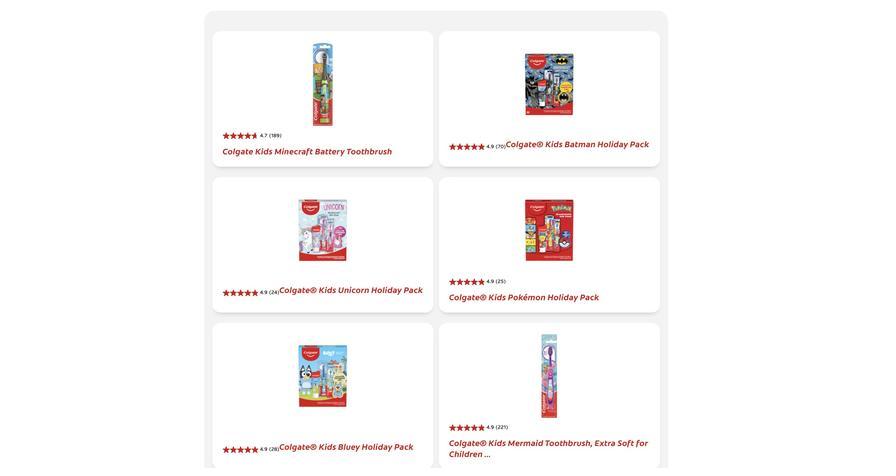 Task type: describe. For each thing, give the bounding box(es) containing it.
kids for pokémon
[[489, 292, 506, 303]]

kids for unicorn
[[319, 284, 336, 296]]

minecraft
[[275, 145, 313, 157]]

4.9 (221)
[[487, 426, 508, 431]]

holiday for batman
[[598, 138, 628, 149]]

4.9 for colgate® kids pokémon holiday pack
[[487, 280, 494, 285]]

...
[[485, 449, 491, 460]]

4.9 (24)
[[260, 291, 279, 296]]

kids for minecraft
[[255, 145, 273, 157]]

kids for batman
[[545, 138, 563, 149]]

battery
[[315, 145, 345, 157]]

bluey
[[338, 441, 360, 453]]

colgate® kids pokémon holiday pack
[[449, 292, 599, 303]]

toothbrush,
[[545, 438, 593, 449]]

pack for colgate® kids pokémon holiday pack
[[580, 292, 599, 303]]

holiday for unicorn
[[371, 284, 402, 296]]

4.9 (25)
[[487, 280, 506, 285]]

4.7
[[260, 134, 268, 139]]

mermaid
[[508, 438, 543, 449]]

for
[[636, 438, 648, 449]]

kids for mermaid
[[489, 438, 506, 449]]

pack for colgate® kids unicorn holiday pack
[[404, 284, 423, 296]]

colgate® kids mermaid toothbrush, extra soft for children ...
[[449, 438, 648, 460]]

pack for colgate® kids bluey holiday pack
[[394, 441, 414, 453]]

4.9 for colgate® kids batman holiday pack
[[487, 145, 494, 150]]

4.9 for colgate® kids mermaid toothbrush, extra soft for children ...
[[487, 426, 494, 431]]

colgate® for colgate® kids bluey holiday pack
[[279, 441, 317, 453]]

toothbrush
[[346, 145, 392, 157]]

(70)
[[496, 145, 506, 150]]

4.9 for colgate® kids unicorn holiday pack
[[260, 291, 268, 296]]

(189)
[[269, 134, 282, 139]]

colgate
[[223, 145, 253, 157]]

pokémon
[[508, 292, 546, 303]]

colgate® kids bluey holiday pack
[[279, 441, 414, 453]]

children
[[449, 449, 483, 460]]

colgate® kids batman holiday pack
[[506, 138, 649, 149]]

4.9 (70)
[[487, 145, 506, 150]]

colgate® for colgate® kids pokémon holiday pack
[[449, 292, 487, 303]]



Task type: vqa. For each thing, say whether or not it's contained in the screenshot.


Task type: locate. For each thing, give the bounding box(es) containing it.
holiday
[[598, 138, 628, 149], [371, 284, 402, 296], [548, 292, 578, 303], [362, 441, 392, 453]]

kids inside the colgate® kids mermaid toothbrush, extra soft for children ...
[[489, 438, 506, 449]]

kids
[[545, 138, 563, 149], [255, 145, 273, 157], [319, 284, 336, 296], [489, 292, 506, 303], [489, 438, 506, 449], [319, 441, 336, 453]]

colgate®
[[506, 138, 544, 149], [279, 284, 317, 296], [449, 292, 487, 303], [449, 438, 487, 449], [279, 441, 317, 453]]

kids for bluey
[[319, 441, 336, 453]]

kids down 4.9 (221)
[[489, 438, 506, 449]]

colgate® for colgate® kids unicorn holiday pack
[[279, 284, 317, 296]]

(24)
[[269, 291, 279, 296]]

unicorn
[[338, 284, 369, 296]]

colgate® for colgate® kids batman holiday pack
[[506, 138, 544, 149]]

4.7 (189)
[[260, 134, 282, 139]]

4.9 left (70)
[[487, 145, 494, 150]]

4.9 left (28)
[[260, 448, 268, 453]]

4.9 left (24)
[[260, 291, 268, 296]]

colgate® inside the colgate® kids mermaid toothbrush, extra soft for children ...
[[449, 438, 487, 449]]

kids left bluey
[[319, 441, 336, 453]]

pack
[[630, 138, 649, 149], [404, 284, 423, 296], [580, 292, 599, 303], [394, 441, 414, 453]]

soft
[[618, 438, 634, 449]]

kids left batman
[[545, 138, 563, 149]]

batman
[[565, 138, 596, 149]]

4.9 (28)
[[260, 448, 279, 453]]

pack for colgate® kids batman holiday pack
[[630, 138, 649, 149]]

kids left 'unicorn'
[[319, 284, 336, 296]]

kids down 4.7
[[255, 145, 273, 157]]

extra
[[595, 438, 616, 449]]

(221)
[[496, 426, 508, 431]]

colgate® for colgate® kids mermaid toothbrush, extra soft for children ...
[[449, 438, 487, 449]]

4.9 left the (221)
[[487, 426, 494, 431]]

kids down 4.9 (25)
[[489, 292, 506, 303]]

4.9
[[487, 145, 494, 150], [487, 280, 494, 285], [260, 291, 268, 296], [487, 426, 494, 431], [260, 448, 268, 453]]

colgate® kids unicorn holiday pack
[[279, 284, 423, 296]]

colgate kids minecraft battery toothbrush
[[223, 145, 392, 157]]

holiday for pokémon
[[548, 292, 578, 303]]

4.9 for colgate® kids bluey holiday pack
[[260, 448, 268, 453]]

(28)
[[269, 448, 279, 453]]

(25)
[[496, 280, 506, 285]]

holiday for bluey
[[362, 441, 392, 453]]

4.9 left the (25)
[[487, 280, 494, 285]]



